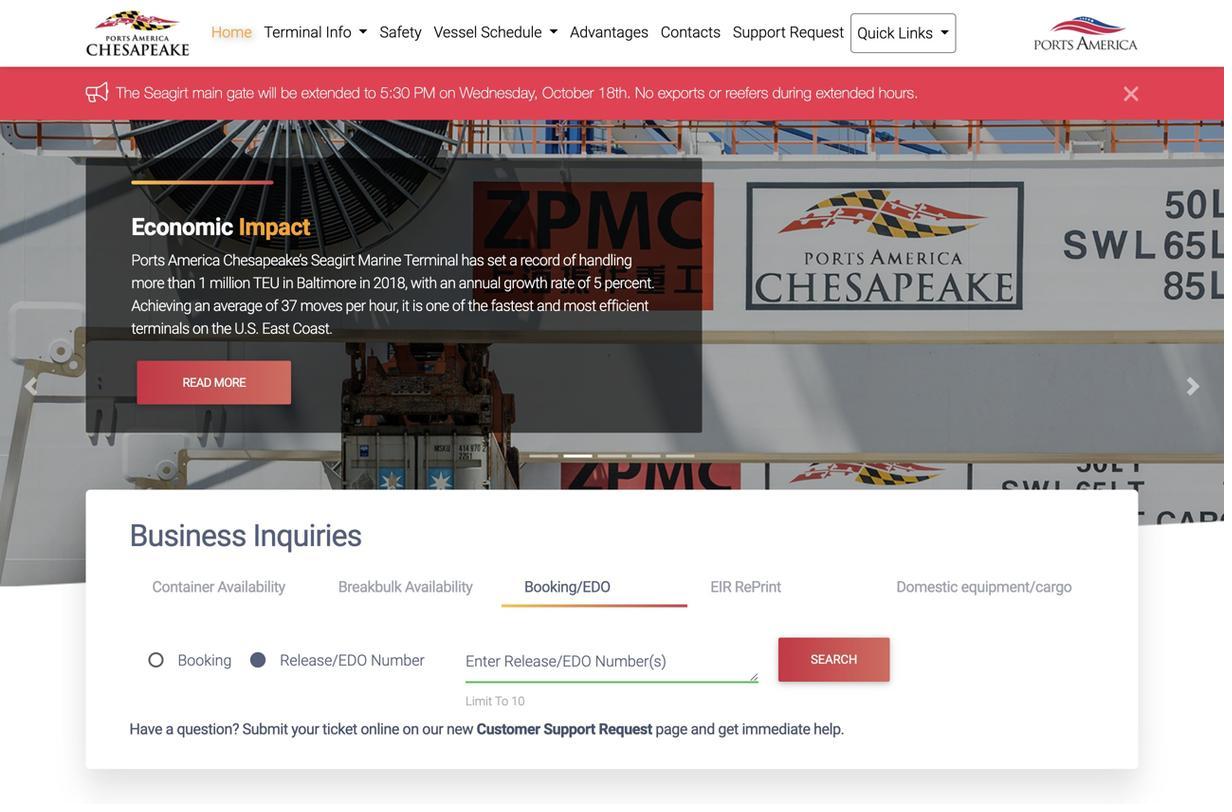 Task type: describe. For each thing, give the bounding box(es) containing it.
2018,
[[373, 274, 408, 292]]

booking/edo
[[525, 578, 611, 596]]

limit
[[466, 694, 492, 709]]

handling
[[579, 251, 632, 269]]

0 horizontal spatial release/edo
[[280, 652, 367, 670]]

achieving
[[131, 297, 191, 315]]

on inside ports america chesapeake's seagirt marine terminal has set a record of handling more than 1 million teu in baltimore in 2018,                         with an annual growth rate of 5 percent. achieving an average of 37 moves per hour, it is one of the fastest and most efficient terminals on the u.s. east coast.
[[193, 320, 208, 338]]

of left "5" on the top left of the page
[[578, 274, 590, 292]]

teu
[[253, 274, 279, 292]]

1 in from the left
[[283, 274, 293, 292]]

ports
[[131, 251, 165, 269]]

bullhorn image
[[86, 82, 116, 102]]

per
[[346, 297, 366, 315]]

growth
[[504, 274, 548, 292]]

0 horizontal spatial a
[[166, 721, 174, 739]]

5
[[594, 274, 602, 292]]

1
[[198, 274, 206, 292]]

safety
[[380, 23, 422, 41]]

close image
[[1125, 82, 1139, 105]]

seagirt inside ports america chesapeake's seagirt marine terminal has set a record of handling more than 1 million teu in baltimore in 2018,                         with an annual growth rate of 5 percent. achieving an average of 37 moves per hour, it is one of the fastest and most efficient terminals on the u.s. east coast.
[[311, 251, 355, 269]]

booking/edo link
[[502, 570, 688, 608]]

question?
[[177, 721, 239, 739]]

domestic equipment/cargo link
[[874, 570, 1095, 605]]

u.s.
[[235, 320, 259, 338]]

help.
[[814, 721, 845, 739]]

home
[[211, 23, 252, 41]]

read more
[[183, 376, 246, 390]]

during
[[773, 83, 812, 101]]

or
[[709, 83, 722, 101]]

moves
[[300, 297, 343, 315]]

breakbulk availability link
[[316, 570, 502, 605]]

record
[[521, 251, 560, 269]]

wednesday,
[[460, 83, 538, 101]]

immediate
[[742, 721, 811, 739]]

customer support request link
[[477, 721, 653, 739]]

request inside support request link
[[790, 23, 845, 41]]

eir reprint
[[711, 578, 782, 596]]

terminal inside the terminal info link
[[264, 23, 322, 41]]

more
[[214, 376, 246, 390]]

no
[[636, 83, 654, 101]]

will
[[258, 83, 277, 101]]

domestic equipment/cargo
[[897, 578, 1073, 596]]

most
[[564, 297, 596, 315]]

37
[[281, 297, 297, 315]]

container availability link
[[129, 570, 316, 605]]

support request link
[[727, 13, 851, 51]]

quick links
[[858, 24, 937, 42]]

18th.
[[598, 83, 631, 101]]

of right one
[[452, 297, 465, 315]]

domestic
[[897, 578, 958, 596]]

support request
[[733, 23, 845, 41]]

breakbulk availability
[[338, 578, 473, 596]]

one
[[426, 297, 449, 315]]

1 horizontal spatial release/edo
[[504, 653, 592, 671]]

search button
[[779, 638, 890, 682]]

1 horizontal spatial an
[[440, 274, 456, 292]]

equipment/cargo
[[962, 578, 1073, 596]]

rate
[[551, 274, 575, 292]]

1 vertical spatial the
[[212, 320, 231, 338]]

breakbulk
[[338, 578, 402, 596]]

the seagirt main gate will be extended to 5:30 pm on wednesday, october 18th.  no exports or reefers during extended hours. link
[[116, 83, 919, 101]]

terminal inside ports america chesapeake's seagirt marine terminal has set a record of handling more than 1 million teu in baltimore in 2018,                         with an annual growth rate of 5 percent. achieving an average of 37 moves per hour, it is one of the fastest and most efficient terminals on the u.s. east coast.
[[404, 251, 458, 269]]

1 vertical spatial an
[[195, 297, 210, 315]]

have a question? submit your ticket online on our new customer support request page and get immediate help.
[[129, 721, 845, 739]]

advantages link
[[564, 13, 655, 51]]

eir reprint link
[[688, 570, 874, 605]]

contacts link
[[655, 13, 727, 51]]

inquiries
[[253, 518, 362, 554]]

set
[[487, 251, 506, 269]]

average
[[213, 297, 262, 315]]

enter release/edo number(s)
[[466, 653, 667, 671]]

on inside alert
[[440, 83, 456, 101]]

0 horizontal spatial support
[[544, 721, 596, 739]]

coast.
[[293, 320, 333, 338]]

has
[[461, 251, 484, 269]]

percent.
[[605, 274, 655, 292]]

october
[[543, 83, 594, 101]]

vessel
[[434, 23, 478, 41]]

of up the rate
[[563, 251, 576, 269]]

advantages
[[570, 23, 649, 41]]

our
[[422, 721, 443, 739]]

be
[[281, 83, 297, 101]]

container
[[152, 578, 214, 596]]

booking
[[178, 652, 232, 670]]

10
[[512, 694, 525, 709]]

have
[[129, 721, 162, 739]]



Task type: vqa. For each thing, say whether or not it's contained in the screenshot.
ECONOMIC IMPACT
yes



Task type: locate. For each thing, give the bounding box(es) containing it.
0 horizontal spatial on
[[193, 320, 208, 338]]

terminal up with
[[404, 251, 458, 269]]

release/edo up ticket
[[280, 652, 367, 670]]

request left quick
[[790, 23, 845, 41]]

1 extended from the left
[[302, 83, 360, 101]]

new
[[447, 721, 473, 739]]

0 vertical spatial seagirt
[[144, 83, 188, 101]]

terminal
[[264, 23, 322, 41], [404, 251, 458, 269]]

support right customer
[[544, 721, 596, 739]]

economic engine image
[[0, 120, 1225, 648]]

eir
[[711, 578, 732, 596]]

extended right during
[[816, 83, 875, 101]]

extended left to
[[302, 83, 360, 101]]

pm
[[414, 83, 435, 101]]

and down the rate
[[537, 297, 561, 315]]

on left our
[[403, 721, 419, 739]]

availability for breakbulk availability
[[405, 578, 473, 596]]

0 horizontal spatial seagirt
[[144, 83, 188, 101]]

0 horizontal spatial in
[[283, 274, 293, 292]]

america
[[168, 251, 220, 269]]

efficient
[[600, 297, 649, 315]]

hour,
[[369, 297, 399, 315]]

terminal info
[[264, 23, 355, 41]]

release/edo
[[280, 652, 367, 670], [504, 653, 592, 671]]

0 horizontal spatial the
[[212, 320, 231, 338]]

limit to 10
[[466, 694, 525, 709]]

1 vertical spatial support
[[544, 721, 596, 739]]

terminal info link
[[258, 13, 374, 51]]

a inside ports america chesapeake's seagirt marine terminal has set a record of handling more than 1 million teu in baltimore in 2018,                         with an annual growth rate of 5 percent. achieving an average of 37 moves per hour, it is one of the fastest and most efficient terminals on the u.s. east coast.
[[510, 251, 517, 269]]

search
[[811, 653, 858, 667]]

1 vertical spatial request
[[599, 721, 653, 739]]

an
[[440, 274, 456, 292], [195, 297, 210, 315]]

your
[[291, 721, 319, 739]]

quick links link
[[851, 13, 957, 53]]

1 vertical spatial terminal
[[404, 251, 458, 269]]

gate
[[227, 83, 254, 101]]

an down 1
[[195, 297, 210, 315]]

1 horizontal spatial availability
[[405, 578, 473, 596]]

to
[[495, 694, 509, 709]]

2 horizontal spatial on
[[440, 83, 456, 101]]

online
[[361, 721, 399, 739]]

in
[[283, 274, 293, 292], [359, 274, 370, 292]]

in up 'per'
[[359, 274, 370, 292]]

extended
[[302, 83, 360, 101], [816, 83, 875, 101]]

the left u.s.
[[212, 320, 231, 338]]

seagirt up baltimore
[[311, 251, 355, 269]]

exports
[[658, 83, 705, 101]]

the seagirt main gate will be extended to 5:30 pm on wednesday, october 18th.  no exports or reefers during extended hours. alert
[[0, 67, 1225, 120]]

0 vertical spatial a
[[510, 251, 517, 269]]

read
[[183, 376, 211, 390]]

economic
[[131, 213, 233, 241]]

1 horizontal spatial extended
[[816, 83, 875, 101]]

read more link
[[137, 361, 291, 405]]

safety link
[[374, 13, 428, 51]]

support up reefers
[[733, 23, 786, 41]]

number
[[371, 652, 425, 670]]

container availability
[[152, 578, 285, 596]]

submit
[[243, 721, 288, 739]]

a right set
[[510, 251, 517, 269]]

a
[[510, 251, 517, 269], [166, 721, 174, 739]]

an right with
[[440, 274, 456, 292]]

1 horizontal spatial seagirt
[[311, 251, 355, 269]]

business inquiries
[[129, 518, 362, 554]]

availability down business inquiries
[[218, 578, 285, 596]]

0 horizontal spatial request
[[599, 721, 653, 739]]

0 horizontal spatial an
[[195, 297, 210, 315]]

availability for container availability
[[218, 578, 285, 596]]

it
[[402, 297, 409, 315]]

fastest
[[491, 297, 534, 315]]

1 horizontal spatial the
[[468, 297, 488, 315]]

the down annual
[[468, 297, 488, 315]]

marine
[[358, 251, 401, 269]]

and left get
[[691, 721, 715, 739]]

a right have
[[166, 721, 174, 739]]

2 extended from the left
[[816, 83, 875, 101]]

0 vertical spatial the
[[468, 297, 488, 315]]

get
[[719, 721, 739, 739]]

1 horizontal spatial terminal
[[404, 251, 458, 269]]

1 vertical spatial and
[[691, 721, 715, 739]]

impact
[[239, 213, 310, 241]]

0 vertical spatial terminal
[[264, 23, 322, 41]]

customer
[[477, 721, 540, 739]]

home link
[[205, 13, 258, 51]]

0 horizontal spatial extended
[[302, 83, 360, 101]]

1 horizontal spatial on
[[403, 721, 419, 739]]

to
[[364, 83, 376, 101]]

1 horizontal spatial a
[[510, 251, 517, 269]]

0 vertical spatial and
[[537, 297, 561, 315]]

0 horizontal spatial availability
[[218, 578, 285, 596]]

vessel schedule link
[[428, 13, 564, 51]]

million
[[210, 274, 250, 292]]

5:30
[[380, 83, 410, 101]]

1 horizontal spatial support
[[733, 23, 786, 41]]

and inside ports america chesapeake's seagirt marine terminal has set a record of handling more than 1 million teu in baltimore in 2018,                         with an annual growth rate of 5 percent. achieving an average of 37 moves per hour, it is one of the fastest and most efficient terminals on the u.s. east coast.
[[537, 297, 561, 315]]

1 vertical spatial a
[[166, 721, 174, 739]]

schedule
[[481, 23, 542, 41]]

availability
[[218, 578, 285, 596], [405, 578, 473, 596]]

2 vertical spatial on
[[403, 721, 419, 739]]

1 availability from the left
[[218, 578, 285, 596]]

than
[[167, 274, 195, 292]]

of left 37
[[265, 297, 278, 315]]

in right teu
[[283, 274, 293, 292]]

main
[[193, 83, 223, 101]]

0 vertical spatial support
[[733, 23, 786, 41]]

1 horizontal spatial request
[[790, 23, 845, 41]]

vessel schedule
[[434, 23, 546, 41]]

1 vertical spatial on
[[193, 320, 208, 338]]

0 horizontal spatial and
[[537, 297, 561, 315]]

on
[[440, 83, 456, 101], [193, 320, 208, 338], [403, 721, 419, 739]]

0 vertical spatial request
[[790, 23, 845, 41]]

1 horizontal spatial in
[[359, 274, 370, 292]]

0 horizontal spatial terminal
[[264, 23, 322, 41]]

2 in from the left
[[359, 274, 370, 292]]

2 availability from the left
[[405, 578, 473, 596]]

annual
[[459, 274, 501, 292]]

reprint
[[735, 578, 782, 596]]

quick
[[858, 24, 895, 42]]

seagirt inside alert
[[144, 83, 188, 101]]

hours.
[[879, 83, 919, 101]]

0 vertical spatial an
[[440, 274, 456, 292]]

on right pm
[[440, 83, 456, 101]]

baltimore
[[297, 274, 356, 292]]

the
[[116, 83, 140, 101]]

0 vertical spatial on
[[440, 83, 456, 101]]

request left page
[[599, 721, 653, 739]]

on right terminals
[[193, 320, 208, 338]]

release/edo number
[[280, 652, 425, 670]]

1 horizontal spatial and
[[691, 721, 715, 739]]

1 vertical spatial seagirt
[[311, 251, 355, 269]]

seagirt right the
[[144, 83, 188, 101]]

page
[[656, 721, 688, 739]]

reefers
[[726, 83, 769, 101]]

terminal left info
[[264, 23, 322, 41]]

seagirt
[[144, 83, 188, 101], [311, 251, 355, 269]]

info
[[326, 23, 352, 41]]

request
[[790, 23, 845, 41], [599, 721, 653, 739]]

availability right breakbulk
[[405, 578, 473, 596]]

ticket
[[323, 721, 357, 739]]

number(s)
[[595, 653, 667, 671]]

business
[[129, 518, 246, 554]]

east
[[262, 320, 289, 338]]

release/edo up "10" at the left bottom of page
[[504, 653, 592, 671]]

more
[[131, 274, 164, 292]]

ports america chesapeake's seagirt marine terminal has set a record of handling more than 1 million teu in baltimore in 2018,                         with an annual growth rate of 5 percent. achieving an average of 37 moves per hour, it is one of the fastest and most efficient terminals on the u.s. east coast.
[[131, 251, 655, 338]]

Enter Release/EDO Number(s) text field
[[466, 650, 759, 682]]



